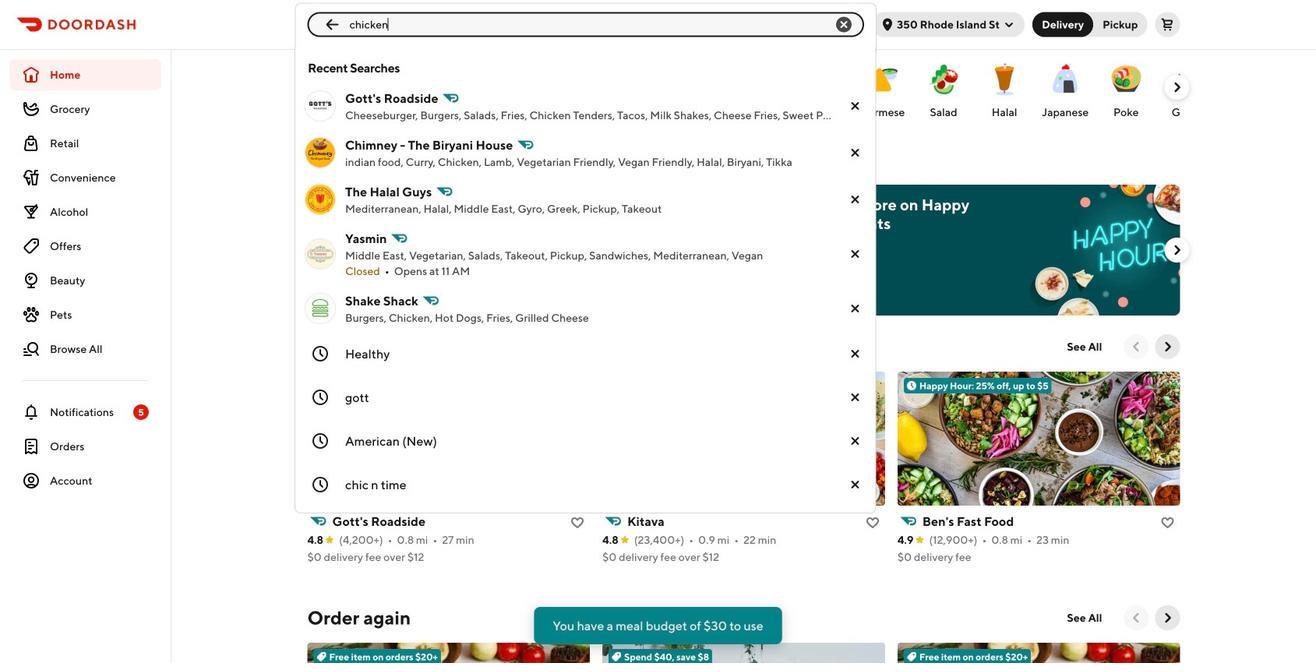 Task type: vqa. For each thing, say whether or not it's contained in the screenshot.
Next button of carousel icon corresponding to Previous button of carousel image
yes



Task type: locate. For each thing, give the bounding box(es) containing it.
3 delete recent search result image from the top
[[846, 190, 865, 209]]

next button of carousel image
[[1169, 79, 1185, 95], [1169, 242, 1185, 258], [1160, 339, 1176, 355], [1160, 610, 1176, 626]]

return from search image
[[323, 15, 342, 34]]

1 delete recent search result image from the top
[[846, 299, 865, 318]]

2 delete recent search result image from the top
[[846, 143, 865, 162]]

5 delete recent search result image from the top
[[846, 344, 865, 363]]

2 delete recent search result image from the top
[[846, 388, 865, 407]]

None button
[[1033, 12, 1093, 37], [1084, 12, 1148, 37], [1033, 12, 1093, 37], [1084, 12, 1148, 37]]

6 delete recent search result image from the top
[[846, 475, 865, 494]]

2 vertical spatial delete recent search result image
[[846, 432, 865, 450]]

0 vertical spatial delete recent search result image
[[846, 299, 865, 318]]

list box
[[295, 47, 876, 514]]

Store search: begin typing to search for stores available on DoorDash text field
[[350, 17, 822, 32]]

delete recent search result image
[[846, 299, 865, 318], [846, 388, 865, 407], [846, 432, 865, 450]]

toggle order method (delivery or pickup) option group
[[1033, 12, 1148, 37]]

1 vertical spatial delete recent search result image
[[846, 388, 865, 407]]

delete recent search result image
[[846, 97, 865, 115], [846, 143, 865, 162], [846, 190, 865, 209], [846, 245, 865, 263], [846, 344, 865, 363], [846, 475, 865, 494]]



Task type: describe. For each thing, give the bounding box(es) containing it.
clear search input image
[[835, 15, 853, 34]]

0 items, open order cart image
[[1162, 18, 1174, 31]]

4 delete recent search result image from the top
[[846, 245, 865, 263]]

3 delete recent search result image from the top
[[846, 432, 865, 450]]

1 delete recent search result image from the top
[[846, 97, 865, 115]]

previous button of carousel image
[[1129, 610, 1144, 626]]

previous button of carousel image
[[1129, 339, 1144, 355]]



